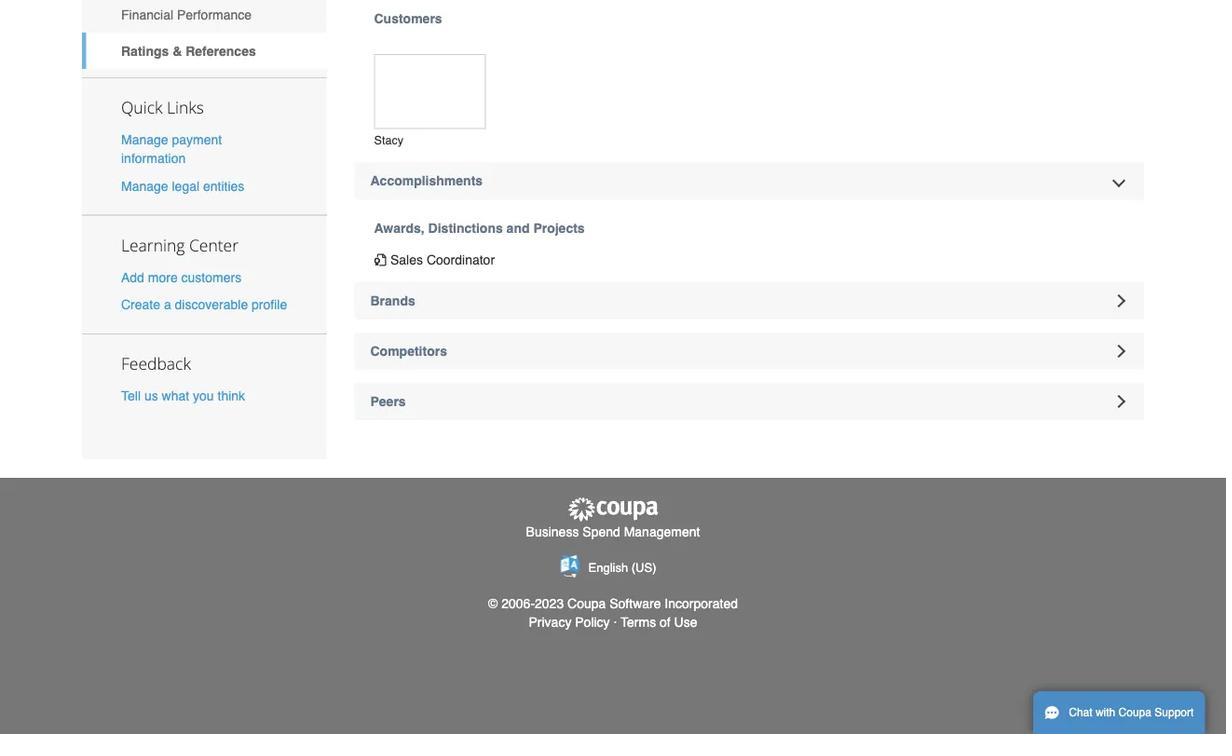 Task type: locate. For each thing, give the bounding box(es) containing it.
stacy image
[[374, 54, 486, 129]]

2006-
[[502, 596, 535, 611]]

references
[[186, 43, 256, 58]]

manage inside manage payment information
[[121, 132, 168, 147]]

chat with coupa support button
[[1033, 691, 1205, 734]]

tell
[[121, 388, 141, 403]]

add
[[121, 270, 144, 285]]

english (us)
[[588, 561, 656, 575]]

1 manage from the top
[[121, 132, 168, 147]]

privacy policy
[[529, 615, 610, 630]]

privacy policy link
[[529, 615, 610, 630]]

0 vertical spatial manage
[[121, 132, 168, 147]]

competitors button
[[355, 333, 1144, 370]]

manage legal entities
[[121, 178, 244, 193]]

center
[[189, 234, 239, 256]]

chat with coupa support
[[1069, 706, 1194, 719]]

manage down information
[[121, 178, 168, 193]]

peers button
[[355, 383, 1144, 420]]

2023
[[535, 596, 564, 611]]

policy
[[575, 615, 610, 630]]

manage
[[121, 132, 168, 147], [121, 178, 168, 193]]

1 vertical spatial manage
[[121, 178, 168, 193]]

business
[[526, 525, 579, 540]]

(us)
[[632, 561, 656, 575]]

0 vertical spatial coupa
[[568, 596, 606, 611]]

coupa supplier portal image
[[567, 497, 660, 523]]

2 manage from the top
[[121, 178, 168, 193]]

use
[[674, 615, 697, 630]]

quick links
[[121, 97, 204, 118]]

manage up information
[[121, 132, 168, 147]]

create a discoverable profile
[[121, 297, 287, 312]]

brands
[[370, 293, 415, 308]]

coupa right with
[[1119, 706, 1152, 719]]

terms of use link
[[621, 615, 697, 630]]

business spend management
[[526, 525, 700, 540]]

accomplishments heading
[[355, 162, 1144, 199]]

links
[[167, 97, 204, 118]]

projects
[[533, 221, 585, 236]]

manage payment information
[[121, 132, 222, 166]]

us
[[144, 388, 158, 403]]

discoverable
[[175, 297, 248, 312]]

1 vertical spatial coupa
[[1119, 706, 1152, 719]]

what
[[162, 388, 189, 403]]

with
[[1096, 706, 1116, 719]]

profile
[[252, 297, 287, 312]]

performance
[[177, 7, 252, 22]]

of
[[660, 615, 671, 630]]

brands button
[[355, 282, 1144, 319]]

awards,
[[374, 221, 425, 236]]

brands heading
[[355, 282, 1144, 319]]

coupa
[[568, 596, 606, 611], [1119, 706, 1152, 719]]

© 2006-2023 coupa software incorporated
[[488, 596, 738, 611]]

customers
[[374, 11, 442, 26]]

coupa inside chat with coupa support button
[[1119, 706, 1152, 719]]

competitors
[[370, 344, 447, 359]]

accomplishments button
[[355, 162, 1144, 199]]

financial performance
[[121, 7, 252, 22]]

distinctions
[[428, 221, 503, 236]]

&
[[173, 43, 182, 58]]

coupa up policy
[[568, 596, 606, 611]]

coordinator
[[427, 252, 495, 267]]

and
[[507, 221, 530, 236]]

1 horizontal spatial coupa
[[1119, 706, 1152, 719]]

tell us what you think
[[121, 388, 245, 403]]



Task type: vqa. For each thing, say whether or not it's contained in the screenshot.
Center
yes



Task type: describe. For each thing, give the bounding box(es) containing it.
support
[[1155, 706, 1194, 719]]

0 horizontal spatial coupa
[[568, 596, 606, 611]]

spend
[[583, 525, 620, 540]]

terms
[[621, 615, 656, 630]]

customers
[[181, 270, 241, 285]]

privacy
[[529, 615, 572, 630]]

sales coordinator
[[390, 252, 495, 267]]

financial
[[121, 7, 173, 22]]

manage for manage payment information
[[121, 132, 168, 147]]

quick
[[121, 97, 163, 118]]

stacy
[[374, 134, 403, 147]]

add more customers
[[121, 270, 241, 285]]

learning center
[[121, 234, 239, 256]]

incorporated
[[665, 596, 738, 611]]

entities
[[203, 178, 244, 193]]

information
[[121, 151, 186, 166]]

legal
[[172, 178, 199, 193]]

manage payment information link
[[121, 132, 222, 166]]

management
[[624, 525, 700, 540]]

tell us what you think button
[[121, 386, 245, 405]]

create a discoverable profile link
[[121, 297, 287, 312]]

terms of use
[[621, 615, 697, 630]]

©
[[488, 596, 498, 611]]

think
[[218, 388, 245, 403]]

accomplishments
[[370, 173, 483, 188]]

ratings & references link
[[82, 33, 327, 69]]

more
[[148, 270, 178, 285]]

add more customers link
[[121, 270, 241, 285]]

create
[[121, 297, 160, 312]]

manage for manage legal entities
[[121, 178, 168, 193]]

you
[[193, 388, 214, 403]]

feedback
[[121, 352, 191, 374]]

payment
[[172, 132, 222, 147]]

ratings
[[121, 43, 169, 58]]

a
[[164, 297, 171, 312]]

english
[[588, 561, 628, 575]]

competitors heading
[[355, 333, 1144, 370]]

chat
[[1069, 706, 1093, 719]]

peers heading
[[355, 383, 1144, 420]]

peers
[[370, 394, 406, 409]]

financial performance link
[[82, 0, 327, 33]]

awards, distinctions and projects
[[374, 221, 585, 236]]

learning
[[121, 234, 185, 256]]

sales
[[390, 252, 423, 267]]

software
[[610, 596, 661, 611]]

manage legal entities link
[[121, 178, 244, 193]]

ratings & references
[[121, 43, 256, 58]]



